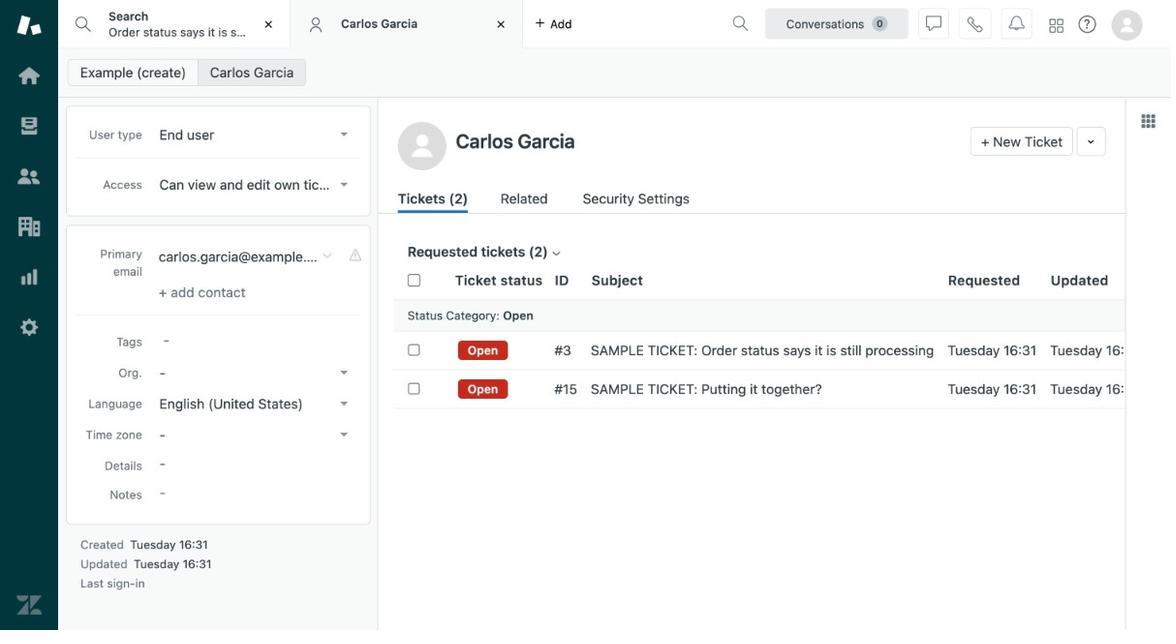 Task type: locate. For each thing, give the bounding box(es) containing it.
apps image
[[1141, 113, 1157, 129]]

4 arrow down image from the top
[[340, 402, 348, 406]]

- field
[[156, 329, 356, 351]]

views image
[[16, 113, 42, 139]]

zendesk image
[[16, 593, 42, 619]]

notifications image
[[1010, 16, 1025, 32]]

get started image
[[16, 63, 42, 88]]

None text field
[[451, 127, 963, 156]]

zendesk support image
[[16, 13, 42, 38]]

close image
[[259, 15, 278, 34]]

secondary element
[[58, 53, 1172, 92]]

arrow down image
[[340, 133, 348, 136], [340, 183, 348, 187], [340, 371, 348, 375], [340, 402, 348, 406], [340, 433, 348, 437]]

button displays agent's chat status as invisible. image
[[927, 16, 942, 32]]

None checkbox
[[408, 345, 420, 357]]

tab
[[58, 0, 313, 48], [291, 0, 523, 48]]

None checkbox
[[408, 383, 420, 396]]

grid
[[379, 262, 1172, 631]]

2 tab from the left
[[291, 0, 523, 48]]

1 arrow down image from the top
[[340, 133, 348, 136]]



Task type: vqa. For each thing, say whether or not it's contained in the screenshot.
3rd row from the top of the page
no



Task type: describe. For each thing, give the bounding box(es) containing it.
1 tab from the left
[[58, 0, 313, 48]]

main element
[[0, 0, 58, 631]]

zendesk products image
[[1050, 19, 1064, 32]]

reporting image
[[16, 265, 42, 290]]

organizations image
[[16, 214, 42, 239]]

Select All Tickets checkbox
[[408, 275, 420, 287]]

tabs tab list
[[58, 0, 725, 48]]

close image
[[492, 15, 511, 34]]

3 arrow down image from the top
[[340, 371, 348, 375]]

customers image
[[16, 164, 42, 189]]

2 arrow down image from the top
[[340, 183, 348, 187]]

5 arrow down image from the top
[[340, 433, 348, 437]]

admin image
[[16, 315, 42, 340]]

get help image
[[1079, 16, 1097, 33]]



